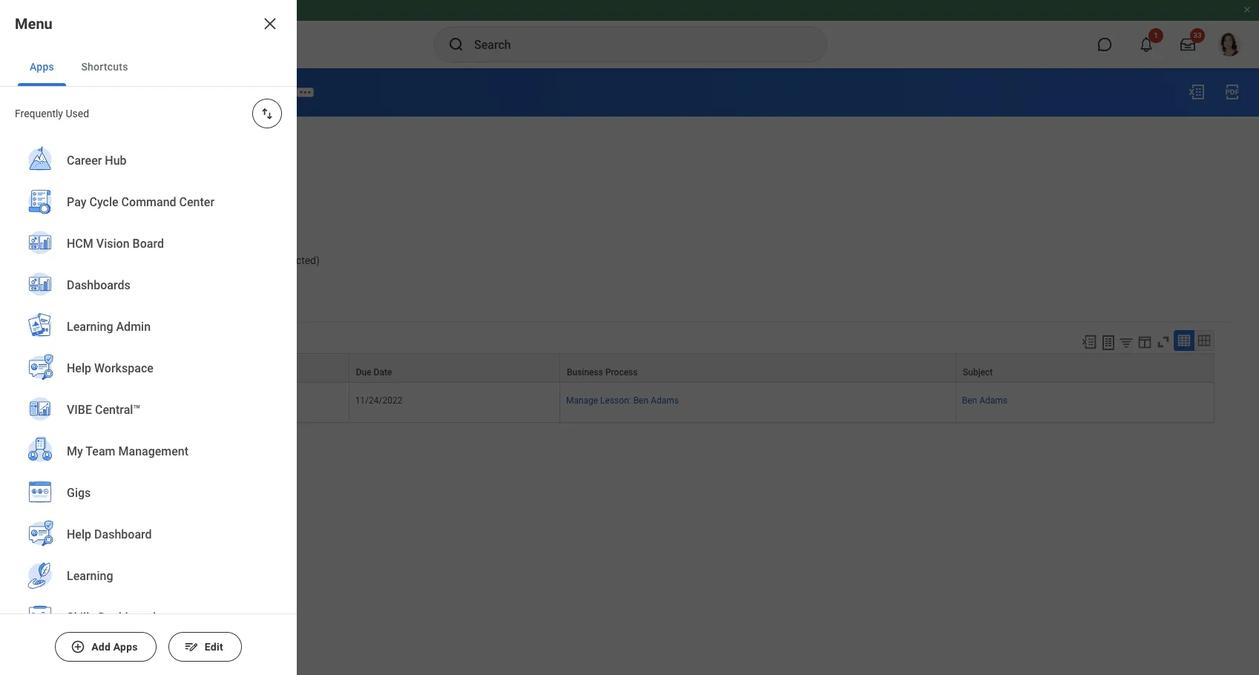 Task type: describe. For each thing, give the bounding box(es) containing it.
my team management
[[67, 445, 189, 459]]

in progress
[[123, 197, 175, 209]]

shortcuts button
[[69, 47, 140, 86]]

0 vertical spatial date
[[50, 226, 72, 238]]

hub
[[105, 154, 127, 168]]

my for for
[[45, 338, 58, 349]]

frequently
[[15, 108, 63, 119]]

ben inside 'link'
[[962, 395, 977, 406]]

use
[[90, 254, 108, 266]]

pay cycle command center link
[[18, 182, 279, 225]]

for
[[30, 139, 45, 151]]

dashboard for skills dashboard
[[98, 611, 156, 625]]

calendars inside calendars in use "element"
[[227, 254, 274, 266]]

cycle
[[89, 195, 118, 209]]

apps inside apps button
[[30, 61, 54, 73]]

global navigation dialog
[[0, 0, 297, 675]]

subject
[[963, 367, 993, 378]]

process for business process
[[605, 367, 638, 378]]

career hub
[[67, 154, 127, 168]]

shortcuts
[[81, 61, 128, 73]]

export to excel image for the export to worksheets icon
[[1081, 334, 1097, 350]]

dashboard for help dashboard
[[94, 528, 152, 542]]

subject button
[[956, 354, 1214, 382]]

1 calendars from the left
[[30, 254, 77, 266]]

due date element
[[123, 217, 178, 239]]

help dashboard
[[67, 528, 152, 542]]

export to worksheets image
[[1100, 334, 1117, 351]]

apps button
[[18, 47, 66, 86]]

my team management link
[[18, 431, 279, 474]]

consecutive days (no calendars selected)
[[123, 254, 320, 266]]

career
[[67, 154, 102, 168]]

ben for the left manage lesson: ben adams link
[[225, 85, 245, 99]]

overall for overall process
[[30, 168, 62, 180]]

toolbar inside view event main content
[[1074, 330, 1215, 353]]

manage for the left manage lesson: ben adams link
[[135, 85, 178, 99]]

list containing career hub
[[0, 140, 297, 675]]

11/24/2022
[[355, 395, 402, 406]]

help workspace link
[[18, 348, 279, 391]]

business
[[567, 367, 603, 378]]

learning for learning admin
[[67, 320, 113, 334]]

skills dashboard
[[67, 611, 156, 625]]

vibe central™
[[67, 403, 141, 417]]

1 vertical spatial in
[[79, 254, 88, 266]]

profile logan mcneil element
[[1209, 28, 1250, 61]]

click to view/edit grid preferences image
[[1137, 334, 1153, 350]]

in inside overall status element
[[123, 197, 132, 209]]

workspace
[[94, 362, 153, 376]]

fullscreen image
[[1155, 334, 1172, 350]]

gigs link
[[18, 473, 279, 516]]

due date inside popup button
[[356, 367, 392, 378]]

actions for for
[[60, 338, 93, 349]]

due date button
[[349, 354, 559, 382]]

export to excel image for view printable version (pdf) icon
[[1188, 83, 1206, 101]]

learning admin
[[67, 320, 151, 334]]

gigs
[[67, 486, 91, 500]]

add
[[91, 641, 111, 653]]

hcm vision board
[[67, 237, 164, 251]]

overall status
[[30, 197, 94, 209]]

edit button
[[168, 632, 242, 662]]

vibe
[[67, 403, 92, 417]]

ben for manage lesson: ben adams link in the review row
[[633, 395, 649, 406]]

actions for view event
[[60, 297, 93, 308]]

learning admin link
[[18, 306, 279, 349]]

adams inside 'link'
[[979, 395, 1008, 406]]

add apps button
[[55, 632, 156, 662]]

skills
[[67, 611, 95, 625]]

learning link
[[18, 556, 279, 599]]

help for help workspace
[[67, 362, 91, 376]]

manage lesson: ben adams for the left manage lesson: ben adams link
[[135, 85, 286, 99]]

event
[[73, 82, 117, 102]]

frequently used
[[15, 108, 89, 119]]

central™
[[95, 403, 141, 417]]

me
[[89, 367, 101, 378]]



Task type: locate. For each thing, give the bounding box(es) containing it.
0 vertical spatial due date
[[30, 226, 72, 238]]

1 horizontal spatial export to excel image
[[1188, 83, 1206, 101]]

my actions up awaiting
[[45, 338, 93, 349]]

learning for learning
[[67, 569, 113, 583]]

1 vertical spatial manage lesson: ben adams
[[566, 395, 679, 406]]

sort image
[[260, 106, 275, 121]]

close environment banner image
[[1243, 5, 1252, 14]]

manage lesson: ben adams link up sort image
[[135, 85, 286, 99]]

1 vertical spatial date
[[374, 367, 392, 378]]

used
[[66, 108, 89, 119]]

0 horizontal spatial lesson:
[[181, 85, 222, 99]]

0 vertical spatial my actions
[[45, 297, 93, 308]]

manage lesson: ben adams
[[135, 85, 286, 99], [566, 395, 679, 406]]

process up review row
[[605, 367, 638, 378]]

team
[[86, 445, 115, 459]]

table image
[[1177, 333, 1192, 348]]

1 vertical spatial lesson:
[[600, 395, 631, 406]]

due up the 11/24/2022
[[356, 367, 371, 378]]

0 horizontal spatial in
[[79, 254, 88, 266]]

progress
[[134, 197, 175, 209]]

1 horizontal spatial manage lesson: ben adams link
[[566, 395, 679, 406]]

1 vertical spatial overall
[[30, 197, 62, 209]]

2 help from the top
[[67, 528, 91, 542]]

overall left 'pay'
[[30, 197, 62, 209]]

center
[[179, 195, 214, 209]]

help workspace
[[67, 362, 153, 376]]

career hub link
[[18, 140, 279, 183]]

calendars down hcm
[[30, 254, 77, 266]]

1 vertical spatial help
[[67, 528, 91, 542]]

1 vertical spatial manage
[[566, 395, 598, 406]]

overall process
[[30, 168, 102, 180]]

0 horizontal spatial ben
[[225, 85, 245, 99]]

my inside tab list
[[45, 297, 58, 308]]

hcm vision board link
[[18, 223, 279, 266]]

actions down "dashboards"
[[60, 297, 93, 308]]

process
[[65, 168, 102, 180], [605, 367, 638, 378]]

dashboard inside 'link'
[[98, 611, 156, 625]]

2 actions from the top
[[60, 338, 93, 349]]

0 horizontal spatial process
[[65, 168, 102, 180]]

1 horizontal spatial apps
[[113, 641, 138, 653]]

1 vertical spatial export to excel image
[[1081, 334, 1097, 350]]

my actions
[[45, 297, 93, 308], [45, 338, 93, 349]]

manage lesson: ben adams link inside review row
[[566, 395, 679, 406]]

0 vertical spatial export to excel image
[[1188, 83, 1206, 101]]

2 learning from the top
[[67, 569, 113, 583]]

overall down for
[[30, 168, 62, 180]]

my
[[45, 297, 58, 308], [45, 338, 58, 349], [67, 445, 83, 459]]

review row
[[45, 383, 1215, 423]]

vibe central™ link
[[18, 390, 279, 433]]

row containing awaiting me
[[45, 353, 1215, 383]]

0 vertical spatial learning
[[67, 320, 113, 334]]

review button
[[51, 395, 118, 412]]

due
[[30, 226, 48, 238], [356, 367, 371, 378]]

awaiting me button
[[45, 354, 348, 382]]

11/27/2022
[[123, 226, 178, 238]]

lesson: inside review row
[[600, 395, 631, 406]]

toolbar
[[1074, 330, 1215, 353]]

ben adams
[[962, 395, 1008, 406]]

due date
[[30, 226, 72, 238], [356, 367, 392, 378]]

overall
[[30, 168, 62, 180], [30, 197, 62, 209]]

menu
[[15, 15, 52, 33]]

0 vertical spatial overall
[[30, 168, 62, 180]]

0 vertical spatial in
[[123, 197, 132, 209]]

in
[[123, 197, 132, 209], [79, 254, 88, 266]]

2 overall from the top
[[30, 197, 62, 209]]

0 horizontal spatial apps
[[30, 61, 54, 73]]

management
[[118, 445, 189, 459]]

1 horizontal spatial ben
[[633, 395, 649, 406]]

1 horizontal spatial in
[[123, 197, 132, 209]]

1 my actions from the top
[[45, 297, 93, 308]]

manage lesson: ben adams down 'business process'
[[566, 395, 679, 406]]

board
[[132, 237, 164, 251]]

learning up skills
[[67, 569, 113, 583]]

plus circle image
[[71, 640, 85, 654]]

x image
[[261, 15, 279, 33]]

add apps
[[91, 641, 138, 653]]

review
[[69, 397, 100, 408]]

selected)
[[276, 254, 320, 266]]

actions up awaiting me
[[60, 338, 93, 349]]

awaiting me
[[52, 367, 101, 378]]

manage for manage lesson: ben adams link in the review row
[[566, 395, 598, 406]]

calendars
[[30, 254, 77, 266], [227, 254, 274, 266]]

expand table image
[[1197, 333, 1212, 348]]

business process button
[[560, 354, 955, 382]]

0 horizontal spatial manage
[[135, 85, 178, 99]]

0 vertical spatial manage
[[135, 85, 178, 99]]

1 vertical spatial my
[[45, 338, 58, 349]]

my left team
[[67, 445, 83, 459]]

0 vertical spatial due
[[30, 226, 48, 238]]

my up awaiting
[[45, 338, 58, 349]]

my actions tab list
[[30, 286, 1229, 322]]

dashboard down the gigs link
[[94, 528, 152, 542]]

manage lesson: ben adams inside review row
[[566, 395, 679, 406]]

row
[[45, 353, 1215, 383]]

0 vertical spatial apps
[[30, 61, 54, 73]]

edit
[[205, 641, 223, 653]]

apps right add
[[113, 641, 138, 653]]

manage lesson: ben adams for manage lesson: ben adams link in the review row
[[566, 395, 679, 406]]

1 vertical spatial my actions
[[45, 338, 93, 349]]

0 vertical spatial my
[[45, 297, 58, 308]]

1 learning from the top
[[67, 320, 113, 334]]

1 horizontal spatial due date
[[356, 367, 392, 378]]

tab list containing apps
[[0, 47, 297, 87]]

1 horizontal spatial date
[[374, 367, 392, 378]]

inbox large image
[[1180, 37, 1195, 52]]

help up review
[[67, 362, 91, 376]]

lesson:
[[181, 85, 222, 99], [600, 395, 631, 406]]

help down 'gigs'
[[67, 528, 91, 542]]

0 vertical spatial manage lesson: ben adams link
[[135, 85, 286, 99]]

0 horizontal spatial manage lesson: ben adams link
[[135, 85, 286, 99]]

help for help dashboard
[[67, 528, 91, 542]]

1 vertical spatial manage lesson: ben adams link
[[566, 395, 679, 406]]

2 vertical spatial my
[[67, 445, 83, 459]]

0 vertical spatial dashboard
[[94, 528, 152, 542]]

process for overall process
[[65, 168, 102, 180]]

overall for overall status
[[30, 197, 62, 209]]

adams for manage lesson: ben adams link in the review row
[[651, 395, 679, 406]]

ben adams link
[[962, 392, 1008, 406]]

1 vertical spatial learning
[[67, 569, 113, 583]]

apps up 'view'
[[30, 61, 54, 73]]

date up the 11/24/2022
[[374, 367, 392, 378]]

my inside list
[[67, 445, 83, 459]]

0 vertical spatial manage lesson: ben adams
[[135, 85, 286, 99]]

0 vertical spatial actions
[[60, 297, 93, 308]]

1 actions from the top
[[60, 297, 93, 308]]

vision
[[96, 237, 130, 251]]

process down career
[[65, 168, 102, 180]]

my for view event
[[45, 297, 58, 308]]

skills dashboard link
[[18, 597, 279, 640]]

1 horizontal spatial due
[[356, 367, 371, 378]]

0 horizontal spatial due date
[[30, 226, 72, 238]]

1 horizontal spatial lesson:
[[600, 395, 631, 406]]

my down calendars in use on the top left
[[45, 297, 58, 308]]

2 my actions from the top
[[45, 338, 93, 349]]

1 vertical spatial process
[[605, 367, 638, 378]]

view event main content
[[0, 68, 1259, 477]]

learning inside learning admin link
[[67, 320, 113, 334]]

0 horizontal spatial manage lesson: ben adams
[[135, 85, 286, 99]]

due date up the 11/24/2022
[[356, 367, 392, 378]]

1 horizontal spatial adams
[[651, 395, 679, 406]]

date
[[50, 226, 72, 238], [374, 367, 392, 378]]

status
[[65, 197, 94, 209]]

manage lesson: ben adams link
[[135, 85, 286, 99], [566, 395, 679, 406]]

consecutive
[[123, 254, 180, 266]]

0 horizontal spatial calendars
[[30, 254, 77, 266]]

process inside 'popup button'
[[605, 367, 638, 378]]

actions inside my actions tab list
[[60, 297, 93, 308]]

dashboard up the add apps
[[98, 611, 156, 625]]

my actions inside tab list
[[45, 297, 93, 308]]

select to filter grid data image
[[1118, 334, 1134, 350]]

1 vertical spatial apps
[[113, 641, 138, 653]]

dashboards link
[[18, 265, 279, 308]]

apps inside add apps button
[[113, 641, 138, 653]]

due inside popup button
[[356, 367, 371, 378]]

manage lesson: ben adams up sort image
[[135, 85, 286, 99]]

manage right event
[[135, 85, 178, 99]]

my actions down "dashboards"
[[45, 297, 93, 308]]

due down overall status
[[30, 226, 48, 238]]

0 horizontal spatial date
[[50, 226, 72, 238]]

days
[[182, 254, 205, 266]]

due date down overall status
[[30, 226, 72, 238]]

calendars in use element
[[123, 246, 320, 268]]

admin
[[116, 320, 151, 334]]

actions
[[60, 297, 93, 308], [60, 338, 93, 349]]

export to excel image
[[1188, 83, 1206, 101], [1081, 334, 1097, 350]]

learning
[[67, 320, 113, 334], [67, 569, 113, 583]]

2 horizontal spatial adams
[[979, 395, 1008, 406]]

pay
[[67, 195, 86, 209]]

1 horizontal spatial manage
[[566, 395, 598, 406]]

1 overall from the top
[[30, 168, 62, 180]]

1 horizontal spatial manage lesson: ben adams
[[566, 395, 679, 406]]

overall status element
[[123, 188, 175, 210]]

list
[[0, 140, 297, 675]]

my actions for for
[[45, 338, 93, 349]]

2 horizontal spatial ben
[[962, 395, 977, 406]]

dashboards
[[67, 278, 130, 293]]

learning down "dashboards"
[[67, 320, 113, 334]]

apps
[[30, 61, 54, 73], [113, 641, 138, 653]]

business process
[[567, 367, 638, 378]]

1 horizontal spatial calendars
[[227, 254, 274, 266]]

0 vertical spatial lesson:
[[181, 85, 222, 99]]

view printable version (pdf) image
[[1223, 83, 1241, 101]]

date inside due date popup button
[[374, 367, 392, 378]]

text edit image
[[184, 640, 199, 654]]

banner
[[0, 0, 1259, 68]]

2 calendars from the left
[[227, 254, 274, 266]]

help dashboard link
[[18, 514, 279, 557]]

view
[[30, 82, 69, 102]]

notifications large image
[[1139, 37, 1154, 52]]

view event
[[30, 82, 117, 102]]

search image
[[447, 36, 465, 53]]

command
[[121, 195, 176, 209]]

date down overall status
[[50, 226, 72, 238]]

1 horizontal spatial process
[[605, 367, 638, 378]]

ben
[[225, 85, 245, 99], [633, 395, 649, 406], [962, 395, 977, 406]]

0 horizontal spatial export to excel image
[[1081, 334, 1097, 350]]

manage
[[135, 85, 178, 99], [566, 395, 598, 406]]

adams
[[248, 85, 286, 99], [651, 395, 679, 406], [979, 395, 1008, 406]]

0 vertical spatial process
[[65, 168, 102, 180]]

(no
[[208, 254, 225, 266]]

awaiting
[[52, 367, 87, 378]]

hcm
[[67, 237, 93, 251]]

manage lesson: ben adams link down 'business process'
[[566, 395, 679, 406]]

dashboard
[[94, 528, 152, 542], [98, 611, 156, 625]]

tab list
[[0, 47, 297, 87]]

calendars right (no
[[227, 254, 274, 266]]

export to excel image left view printable version (pdf) icon
[[1188, 83, 1206, 101]]

0 vertical spatial help
[[67, 362, 91, 376]]

pay cycle command center
[[67, 195, 214, 209]]

0 horizontal spatial due
[[30, 226, 48, 238]]

1 help from the top
[[67, 362, 91, 376]]

1 vertical spatial due date
[[356, 367, 392, 378]]

adams for the left manage lesson: ben adams link
[[248, 85, 286, 99]]

learning inside learning link
[[67, 569, 113, 583]]

1 vertical spatial dashboard
[[98, 611, 156, 625]]

my actions for view event
[[45, 297, 93, 308]]

1 vertical spatial due
[[356, 367, 371, 378]]

calendars in use
[[30, 254, 108, 266]]

export to excel image left the export to worksheets icon
[[1081, 334, 1097, 350]]

manage down business
[[566, 395, 598, 406]]

0 horizontal spatial adams
[[248, 85, 286, 99]]

1 vertical spatial actions
[[60, 338, 93, 349]]

manage inside review row
[[566, 395, 598, 406]]



Task type: vqa. For each thing, say whether or not it's contained in the screenshot.
Overall Process's the Process
yes



